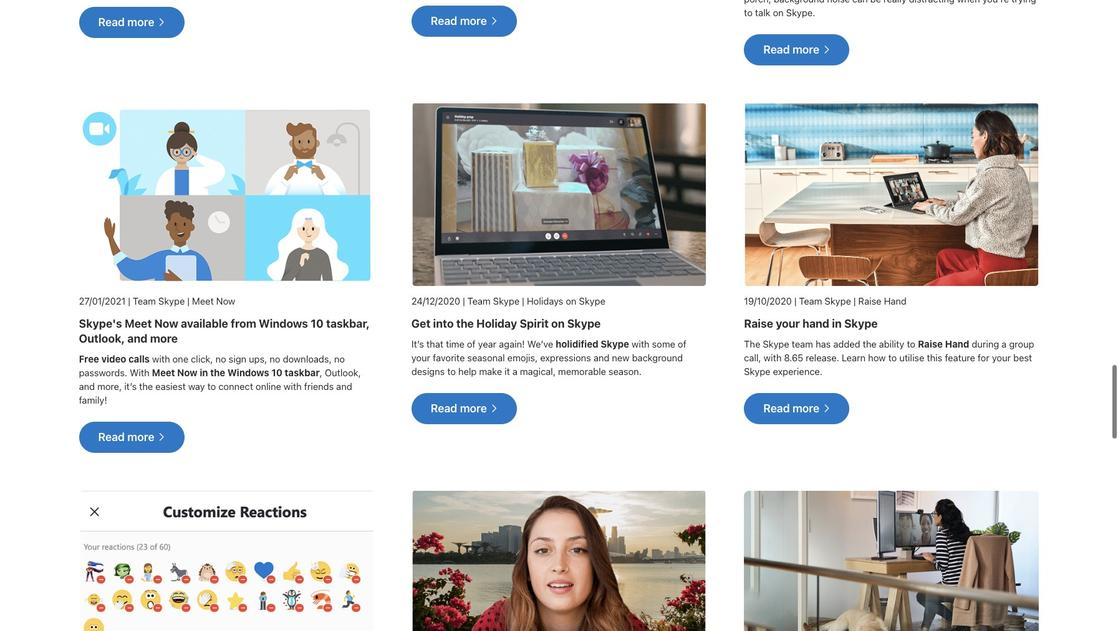 Task type: vqa. For each thing, say whether or not it's contained in the screenshot.
COMMUNICATION on the top of the page
no



Task type: describe. For each thing, give the bounding box(es) containing it.
1 vertical spatial 10
[[272, 368, 282, 379]]

19/10/2020 | team skype | raise hand
[[744, 296, 907, 307]]

team
[[792, 339, 813, 350]]

get
[[412, 318, 431, 331]]

passwords.
[[79, 368, 127, 379]]

you can customize your reactions in skype image
[[79, 491, 374, 632]]

taskbar,
[[326, 318, 370, 331]]

27/01/2021
[[79, 296, 126, 307]]

a inside during a group call, with 8.65 release. learn how to utilise this feature for your best skype experience.
[[1002, 339, 1007, 350]]

learn
[[842, 353, 866, 364]]

,
[[320, 368, 322, 379]]

windows inside "skype's meet now available from windows 10 taskbar, outlook, and more"
[[259, 318, 308, 331]]

friends
[[304, 381, 334, 393]]

with one click, no sign ups, no downloads, no passwords. with
[[79, 354, 345, 379]]

to inside the with some of your favorite seasonal emojis, expressions and new background designs to help make it a magical, memorable season.
[[447, 366, 456, 378]]

video
[[101, 354, 126, 365]]

27/01/2021 | team skype | meet now
[[79, 296, 235, 307]]

help
[[458, 366, 477, 378]]

24/12/2020
[[412, 296, 460, 307]]

the
[[744, 339, 761, 350]]

release.
[[806, 353, 840, 364]]

2 vertical spatial meet
[[152, 368, 175, 379]]

new feature raise your hand in skype now available image
[[744, 103, 1040, 287]]

3 no from the left
[[334, 354, 345, 365]]

outlook, inside the , outlook, and more, it's the easiest way to connect online with friends and family!
[[325, 368, 361, 379]]

sign
[[229, 354, 247, 365]]

this
[[927, 353, 943, 364]]

calls
[[129, 354, 150, 365]]

how
[[868, 353, 886, 364]]

and inside the with some of your favorite seasonal emojis, expressions and new background designs to help make it a magical, memorable season.
[[594, 353, 610, 364]]

it's
[[412, 339, 424, 350]]

10 inside "skype's meet now available from windows 10 taskbar, outlook, and more"
[[311, 318, 324, 331]]

2 vertical spatial now
[[177, 368, 198, 379]]

your inside during a group call, with 8.65 release. learn how to utilise this feature for your best skype experience.
[[992, 353, 1011, 364]]

family!
[[79, 395, 107, 406]]

during a group call, with 8.65 release. learn how to utilise this feature for your best skype experience.
[[744, 339, 1035, 378]]

utilise
[[900, 353, 925, 364]]

it
[[505, 366, 510, 378]]

ups,
[[249, 354, 267, 365]]

1 of from the left
[[467, 339, 476, 350]]

team for now
[[133, 296, 156, 307]]

0 vertical spatial meet
[[192, 296, 214, 307]]

24/12/2020 | team skype | holidays on skype
[[412, 296, 606, 307]]

the up how
[[863, 339, 877, 350]]

introducing simple, hassle free meetings on skype! image
[[744, 491, 1040, 632]]

to inside the , outlook, and more, it's the easiest way to connect online with friends and family!
[[207, 381, 216, 393]]

holidified
[[556, 339, 599, 350]]

1 vertical spatial in
[[200, 368, 208, 379]]

2 no from the left
[[270, 354, 280, 365]]

easiest
[[155, 381, 186, 393]]

and up "family!"
[[79, 381, 95, 393]]

8.65
[[784, 353, 804, 364]]

designs
[[412, 366, 445, 378]]

1 horizontal spatial raise
[[859, 296, 882, 307]]

online
[[256, 381, 281, 393]]

available
[[181, 318, 228, 331]]

best
[[1014, 353, 1032, 364]]

0 horizontal spatial on
[[551, 318, 565, 331]]

year
[[478, 339, 497, 350]]

the right 'into'
[[456, 318, 474, 331]]

and inside "skype's meet now available from windows 10 taskbar, outlook, and more"
[[127, 333, 148, 346]]

has
[[816, 339, 831, 350]]

now inside "skype's meet now available from windows 10 taskbar, outlook, and more"
[[154, 318, 178, 331]]

it's that time of year again! we've holidified skype
[[412, 339, 629, 350]]

click,
[[191, 354, 213, 365]]

1 vertical spatial raise
[[744, 318, 774, 331]]

0 vertical spatial in
[[832, 318, 842, 331]]

seasonal
[[467, 353, 505, 364]]

4 | from the left
[[522, 296, 524, 307]]

0 vertical spatial on
[[566, 296, 577, 307]]

call,
[[744, 353, 761, 364]]

with
[[130, 368, 150, 379]]

get into the holiday spirit on skype
[[412, 318, 601, 331]]

meet now in the windows 10 taskbar
[[152, 368, 320, 379]]

1 no from the left
[[216, 354, 226, 365]]

the inside the , outlook, and more, it's the easiest way to connect online with friends and family!
[[139, 381, 153, 393]]

way
[[188, 381, 205, 393]]

meet inside "skype's meet now available from windows 10 taskbar, outlook, and more"
[[125, 318, 152, 331]]

1 vertical spatial windows
[[228, 368, 269, 379]]

emojis,
[[508, 353, 538, 364]]

time
[[446, 339, 465, 350]]

more,
[[97, 381, 122, 393]]

2 | from the left
[[187, 296, 190, 307]]

free
[[79, 354, 99, 365]]

skype inside during a group call, with 8.65 release. learn how to utilise this feature for your best skype experience.
[[744, 366, 771, 378]]

1 | from the left
[[128, 296, 130, 307]]

downloads,
[[283, 354, 332, 365]]

free video calls
[[79, 354, 150, 365]]



Task type: locate. For each thing, give the bounding box(es) containing it.
19/10/2020
[[744, 296, 792, 307]]

2 of from the left
[[678, 339, 687, 350]]

on right holidays
[[566, 296, 577, 307]]

| up the skype team has added the ability to raise hand
[[854, 296, 856, 307]]

team up raise your hand in skype
[[799, 296, 822, 307]]

a
[[1002, 339, 1007, 350], [513, 366, 518, 378]]

some
[[652, 339, 676, 350]]

0 vertical spatial windows
[[259, 318, 308, 331]]

a right it
[[513, 366, 518, 378]]

1 horizontal spatial your
[[776, 318, 800, 331]]

| up raise your hand in skype
[[795, 296, 797, 307]]

of inside the with some of your favorite seasonal emojis, expressions and new background designs to help make it a magical, memorable season.
[[678, 339, 687, 350]]

1 horizontal spatial outlook,
[[325, 368, 361, 379]]

a left group
[[1002, 339, 1007, 350]]

1 horizontal spatial 10
[[311, 318, 324, 331]]

to down ability
[[889, 353, 897, 364]]

the down with
[[139, 381, 153, 393]]

a inside the with some of your favorite seasonal emojis, expressions and new background designs to help make it a magical, memorable season.
[[513, 366, 518, 378]]

0 vertical spatial raise
[[859, 296, 882, 307]]

| right 24/12/2020
[[463, 296, 465, 307]]

skype's meet now available from windows 10 taskbar, outlook, and more
[[79, 318, 370, 346]]

now up from
[[216, 296, 235, 307]]

your inside the with some of your favorite seasonal emojis, expressions and new background designs to help make it a magical, memorable season.
[[412, 353, 430, 364]]

raise up 'this'
[[918, 339, 943, 350]]

on right spirit
[[551, 318, 565, 331]]

hand up feature in the right bottom of the page
[[945, 339, 970, 350]]

0 vertical spatial 10
[[311, 318, 324, 331]]

and up calls on the bottom of page
[[127, 333, 148, 346]]

now
[[216, 296, 235, 307], [154, 318, 178, 331], [177, 368, 198, 379]]

skype's
[[79, 318, 122, 331]]

with right call,
[[764, 353, 782, 364]]

no
[[216, 354, 226, 365], [270, 354, 280, 365], [334, 354, 345, 365]]

1 team from the left
[[133, 296, 156, 307]]

team right 27/01/2021
[[133, 296, 156, 307]]

outlook, inside "skype's meet now available from windows 10 taskbar, outlook, and more"
[[79, 333, 125, 346]]

meet
[[192, 296, 214, 307], [125, 318, 152, 331], [152, 368, 175, 379]]

again!
[[499, 339, 525, 350]]

now down one
[[177, 368, 198, 379]]

1 vertical spatial meet
[[125, 318, 152, 331]]

2 horizontal spatial raise
[[918, 339, 943, 350]]

meet up the easiest
[[152, 368, 175, 379]]

with some of your favorite seasonal emojis, expressions and new background designs to help make it a magical, memorable season.
[[412, 339, 687, 378]]

outlook, down "skype's"
[[79, 333, 125, 346]]

with down taskbar
[[284, 381, 302, 393]]

one
[[173, 354, 188, 365]]

1 horizontal spatial of
[[678, 339, 687, 350]]

on
[[566, 296, 577, 307], [551, 318, 565, 331]]

skype with holiday spirit. christmas call on skype image
[[412, 103, 707, 287]]

with inside the with some of your favorite seasonal emojis, expressions and new background designs to help make it a magical, memorable season.
[[632, 339, 650, 350]]

team
[[133, 296, 156, 307], [468, 296, 491, 307], [799, 296, 822, 307]]

| right 27/01/2021
[[128, 296, 130, 307]]

to right way
[[207, 381, 216, 393]]

your
[[776, 318, 800, 331], [412, 353, 430, 364], [992, 353, 1011, 364]]

and right friends on the bottom
[[336, 381, 352, 393]]

holiday
[[477, 318, 517, 331]]

in down click,
[[200, 368, 208, 379]]

read
[[431, 14, 457, 27], [98, 16, 125, 29], [764, 43, 790, 56], [431, 403, 457, 416], [764, 403, 790, 416], [98, 431, 125, 444]]

with inside during a group call, with 8.65 release. learn how to utilise this feature for your best skype experience.
[[764, 353, 782, 364]]

make
[[479, 366, 502, 378]]

with inside the , outlook, and more, it's the easiest way to connect online with friends and family!
[[284, 381, 302, 393]]

0 vertical spatial hand
[[884, 296, 907, 307]]

raise up the skype team has added the ability to raise hand
[[859, 296, 882, 307]]

meet down 27/01/2021 | team skype | meet now
[[125, 318, 152, 331]]

| left holidays
[[522, 296, 524, 307]]

now down 27/01/2021 | team skype | meet now
[[154, 318, 178, 331]]

the down click,
[[210, 368, 225, 379]]

1 vertical spatial a
[[513, 366, 518, 378]]

for
[[978, 353, 990, 364]]

more inside "skype's meet now available from windows 10 taskbar, outlook, and more"
[[150, 333, 178, 346]]

1 horizontal spatial a
[[1002, 339, 1007, 350]]

with up background
[[632, 339, 650, 350]]

team for the
[[468, 296, 491, 307]]

feature
[[945, 353, 976, 364]]


[[490, 17, 498, 25], [157, 18, 165, 26], [822, 46, 831, 54], [490, 405, 498, 413], [822, 405, 831, 413], [157, 434, 165, 442]]

to
[[907, 339, 916, 350], [889, 353, 897, 364], [447, 366, 456, 378], [207, 381, 216, 393]]

holidays
[[527, 296, 564, 307]]

0 vertical spatial outlook,
[[79, 333, 125, 346]]

read more 
[[431, 14, 498, 27], [98, 16, 165, 29], [764, 43, 831, 56], [431, 403, 498, 416], [764, 403, 831, 416], [98, 431, 165, 444]]

your down the it's
[[412, 353, 430, 364]]

skype
[[158, 296, 185, 307], [493, 296, 520, 307], [579, 296, 606, 307], [825, 296, 851, 307], [567, 318, 601, 331], [845, 318, 878, 331], [601, 339, 629, 350], [763, 339, 790, 350], [744, 366, 771, 378]]

, outlook, and more, it's the easiest way to connect online with friends and family!
[[79, 368, 361, 406]]

hand
[[803, 318, 830, 331]]

it's
[[124, 381, 137, 393]]

meet up available
[[192, 296, 214, 307]]

3 team from the left
[[799, 296, 822, 307]]

spirit
[[520, 318, 549, 331]]

your right for
[[992, 353, 1011, 364]]

we've
[[527, 339, 553, 350]]

windows down ups,
[[228, 368, 269, 379]]

0 horizontal spatial raise
[[744, 318, 774, 331]]

of left year
[[467, 339, 476, 350]]

| up available
[[187, 296, 190, 307]]

10 left taskbar, at the left of the page
[[311, 318, 324, 331]]

added
[[834, 339, 861, 350]]

group
[[1009, 339, 1035, 350]]

in
[[832, 318, 842, 331], [200, 368, 208, 379]]

favorite
[[433, 353, 465, 364]]

more
[[460, 14, 487, 27], [127, 16, 154, 29], [793, 43, 820, 56], [150, 333, 178, 346], [460, 403, 487, 416], [793, 403, 820, 416], [127, 431, 154, 444]]

1 vertical spatial on
[[551, 318, 565, 331]]

2 team from the left
[[468, 296, 491, 307]]

during
[[972, 339, 1000, 350]]

and
[[127, 333, 148, 346], [594, 353, 610, 364], [79, 381, 95, 393], [336, 381, 352, 393]]

with inside with one click, no sign ups, no downloads, no passwords. with
[[152, 354, 170, 365]]

3 | from the left
[[463, 296, 465, 307]]

2 horizontal spatial no
[[334, 354, 345, 365]]

10 up online
[[272, 368, 282, 379]]

6 | from the left
[[854, 296, 856, 307]]

and left new
[[594, 353, 610, 364]]

1 horizontal spatial in
[[832, 318, 842, 331]]

experience.
[[773, 366, 823, 378]]

of right some
[[678, 339, 687, 350]]

raise your hand in skype
[[744, 318, 878, 331]]

2 horizontal spatial your
[[992, 353, 1011, 364]]

5 | from the left
[[795, 296, 797, 307]]

1 horizontal spatial hand
[[945, 339, 970, 350]]

1 vertical spatial outlook,
[[325, 368, 361, 379]]

2 vertical spatial raise
[[918, 339, 943, 350]]

team up holiday
[[468, 296, 491, 307]]

0 horizontal spatial of
[[467, 339, 476, 350]]

1 vertical spatial hand
[[945, 339, 970, 350]]

background
[[632, 353, 683, 364]]

0 horizontal spatial team
[[133, 296, 156, 307]]

memorable
[[558, 366, 606, 378]]

0 horizontal spatial in
[[200, 368, 208, 379]]

no left sign
[[216, 354, 226, 365]]

no right ups,
[[270, 354, 280, 365]]

0 horizontal spatial outlook,
[[79, 333, 125, 346]]

hand
[[884, 296, 907, 307], [945, 339, 970, 350]]

0 horizontal spatial no
[[216, 354, 226, 365]]

expressions
[[540, 353, 591, 364]]

1 horizontal spatial on
[[566, 296, 577, 307]]

0 horizontal spatial your
[[412, 353, 430, 364]]

in right hand
[[832, 318, 842, 331]]

the skype team has added the ability to raise hand
[[744, 339, 970, 350]]

raise
[[859, 296, 882, 307], [744, 318, 774, 331], [918, 339, 943, 350]]

magical,
[[520, 366, 556, 378]]

ability
[[879, 339, 905, 350]]

to down favorite at the bottom of the page
[[447, 366, 456, 378]]

taskbar
[[285, 368, 320, 379]]

hand up ability
[[884, 296, 907, 307]]

1 horizontal spatial team
[[468, 296, 491, 307]]

to up utilise
[[907, 339, 916, 350]]

you can now use background replace in skype image
[[412, 491, 707, 632]]

skype's meet now available from windows 10 taskbar image
[[79, 103, 374, 287]]

raise up the the
[[744, 318, 774, 331]]

windows right from
[[259, 318, 308, 331]]

that
[[427, 339, 444, 350]]

team for hand
[[799, 296, 822, 307]]

connect
[[219, 381, 253, 393]]

10
[[311, 318, 324, 331], [272, 368, 282, 379]]

2 horizontal spatial team
[[799, 296, 822, 307]]

|
[[128, 296, 130, 307], [187, 296, 190, 307], [463, 296, 465, 307], [522, 296, 524, 307], [795, 296, 797, 307], [854, 296, 856, 307]]

0 vertical spatial a
[[1002, 339, 1007, 350]]

outlook, right , at the left of page
[[325, 368, 361, 379]]

from
[[231, 318, 256, 331]]

0 horizontal spatial a
[[513, 366, 518, 378]]

with left one
[[152, 354, 170, 365]]

0 vertical spatial now
[[216, 296, 235, 307]]

0 horizontal spatial 10
[[272, 368, 282, 379]]

season.
[[609, 366, 642, 378]]

new
[[612, 353, 630, 364]]

to inside during a group call, with 8.65 release. learn how to utilise this feature for your best skype experience.
[[889, 353, 897, 364]]

outlook,
[[79, 333, 125, 346], [325, 368, 361, 379]]

1 horizontal spatial no
[[270, 354, 280, 365]]

into
[[433, 318, 454, 331]]

0 horizontal spatial hand
[[884, 296, 907, 307]]

your up team
[[776, 318, 800, 331]]

with
[[632, 339, 650, 350], [764, 353, 782, 364], [152, 354, 170, 365], [284, 381, 302, 393]]

the
[[456, 318, 474, 331], [863, 339, 877, 350], [210, 368, 225, 379], [139, 381, 153, 393]]

no right downloads,
[[334, 354, 345, 365]]

1 vertical spatial now
[[154, 318, 178, 331]]



